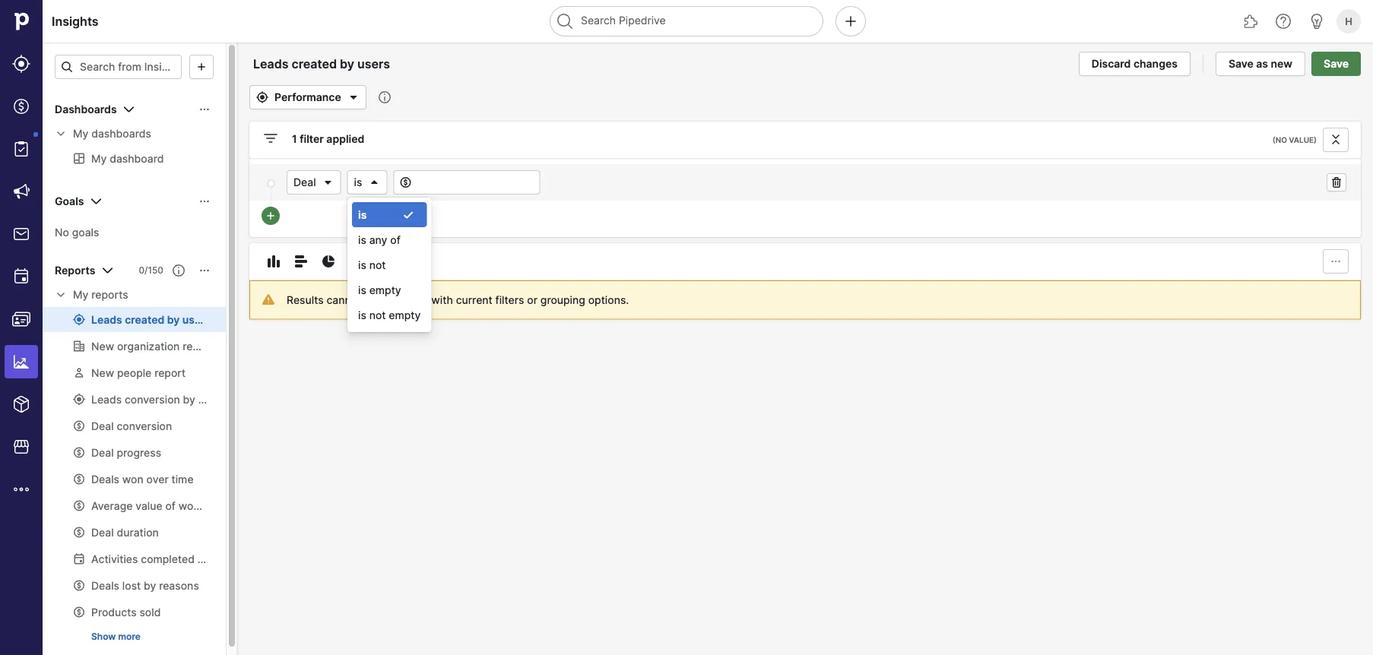 Task type: describe. For each thing, give the bounding box(es) containing it.
contacts image
[[12, 310, 30, 329]]

my reports
[[73, 289, 128, 302]]

1 vertical spatial goals
[[72, 226, 99, 239]]

leads image
[[12, 55, 30, 73]]

color primary image inside is popup button
[[368, 176, 381, 189]]

add
[[286, 210, 304, 221]]

1 vertical spatial dashboards
[[91, 127, 151, 140]]

1 vertical spatial reports
[[91, 289, 128, 302]]

color warning image
[[262, 294, 275, 306]]

performance
[[275, 91, 341, 104]]

with
[[432, 294, 453, 307]]

dashboards button
[[43, 97, 226, 122]]

Search from Insights text field
[[55, 55, 182, 79]]

displayed
[[380, 294, 429, 307]]

no
[[55, 226, 69, 239]]

activities image
[[12, 268, 30, 286]]

is for is empty
[[358, 284, 366, 297]]

performance button
[[249, 85, 366, 110]]

is for is not empty
[[358, 309, 366, 322]]

no goals
[[55, 226, 99, 239]]

info image
[[379, 91, 391, 103]]

1 vertical spatial empty
[[389, 309, 421, 322]]

color secondary image
[[1331, 176, 1343, 189]]

not for is not
[[369, 259, 386, 272]]

as
[[1257, 57, 1269, 70]]

is empty
[[358, 284, 401, 297]]

quick add image
[[842, 12, 860, 30]]

my for my reports
[[73, 289, 89, 302]]

discard
[[1092, 57, 1131, 70]]

options.
[[588, 294, 629, 307]]

add condition
[[286, 210, 348, 221]]

quick help image
[[1275, 12, 1293, 30]]

add condition button
[[262, 207, 351, 225]]

home image
[[10, 10, 33, 33]]

grouping
[[541, 294, 586, 307]]

show
[[91, 632, 116, 643]]

not for is not empty
[[369, 309, 386, 322]]

my for my dashboards
[[73, 127, 89, 140]]

goals inside button
[[55, 195, 84, 208]]

filters
[[496, 294, 524, 307]]

save button
[[1312, 52, 1361, 76]]

save for save as new
[[1229, 57, 1254, 70]]

h button
[[1334, 6, 1364, 37]]

is inside popup button
[[354, 176, 362, 189]]

is not
[[358, 259, 386, 272]]

more image
[[12, 481, 30, 499]]

Leads created by users field
[[249, 54, 418, 74]]

show more button
[[85, 628, 147, 646]]

color primary inverted image
[[265, 210, 277, 222]]

current
[[456, 294, 493, 307]]

color primary image inside is option
[[403, 209, 415, 221]]

color secondary image for my dashboards
[[55, 128, 67, 140]]

any
[[369, 233, 387, 246]]

filter
[[300, 133, 324, 146]]

Deal field
[[287, 170, 341, 195]]

products image
[[12, 395, 30, 414]]

discard changes
[[1092, 57, 1178, 70]]



Task type: vqa. For each thing, say whether or not it's contained in the screenshot.
With
yes



Task type: locate. For each thing, give the bounding box(es) containing it.
discard changes button
[[1079, 52, 1191, 76]]

menu item
[[0, 341, 43, 383]]

0 vertical spatial not
[[369, 259, 386, 272]]

insights image
[[12, 353, 30, 371]]

is down is any of
[[358, 259, 366, 272]]

save down h button
[[1324, 57, 1349, 70]]

is
[[354, 176, 362, 189], [358, 208, 367, 221], [358, 233, 366, 246], [358, 259, 366, 272], [358, 284, 366, 297], [358, 309, 366, 322]]

goals up no
[[55, 195, 84, 208]]

2 not from the top
[[369, 309, 386, 322]]

goals button
[[43, 189, 226, 214]]

or
[[527, 294, 538, 307]]

0/150
[[139, 265, 164, 276]]

1
[[292, 133, 297, 146]]

deals image
[[12, 97, 30, 116]]

is down is not
[[358, 284, 366, 297]]

empty up is not empty
[[369, 284, 401, 297]]

dashboards up the my dashboards
[[55, 103, 117, 116]]

1 my from the top
[[73, 127, 89, 140]]

is up is any of
[[358, 208, 367, 221]]

goals
[[55, 195, 84, 208], [72, 226, 99, 239]]

h
[[1346, 15, 1353, 27]]

color secondary image
[[55, 128, 67, 140], [55, 289, 67, 301]]

empty down displayed
[[389, 309, 421, 322]]

is down be
[[358, 309, 366, 322]]

applied
[[327, 133, 365, 146]]

0 vertical spatial goals
[[55, 195, 84, 208]]

not
[[369, 259, 386, 272], [369, 309, 386, 322]]

results
[[287, 294, 324, 307]]

None field
[[394, 170, 540, 195]]

1 horizontal spatial save
[[1324, 57, 1349, 70]]

not down any
[[369, 259, 386, 272]]

reports up my reports
[[55, 264, 95, 277]]

reports
[[55, 264, 95, 277], [91, 289, 128, 302]]

results cannot be displayed with current filters or grouping options.
[[287, 294, 629, 307]]

list box
[[348, 198, 431, 332]]

my dashboards
[[73, 127, 151, 140]]

color secondary image right color undefined icon
[[55, 128, 67, 140]]

dashboards inside button
[[55, 103, 117, 116]]

my down dashboards button at the top of the page
[[73, 127, 89, 140]]

color primary image inside performance button
[[344, 88, 363, 106]]

is for is any of
[[358, 233, 366, 246]]

of
[[390, 233, 401, 246]]

None text field
[[394, 170, 540, 195]]

empty
[[369, 284, 401, 297], [389, 309, 421, 322]]

show more
[[91, 632, 141, 643]]

2 save from the left
[[1324, 57, 1349, 70]]

color secondary image left my reports
[[55, 289, 67, 301]]

save
[[1229, 57, 1254, 70], [1324, 57, 1349, 70]]

save for save
[[1324, 57, 1349, 70]]

1 filter applied
[[292, 133, 365, 146]]

deal
[[294, 176, 316, 189]]

menu
[[0, 0, 43, 656]]

my down no goals at the top left of page
[[73, 289, 89, 302]]

(no
[[1273, 135, 1288, 145]]

dashboards
[[55, 103, 117, 116], [91, 127, 151, 140]]

is inside option
[[358, 208, 367, 221]]

color undefined image
[[12, 140, 30, 158]]

0 vertical spatial dashboards
[[55, 103, 117, 116]]

marketplace image
[[12, 438, 30, 456]]

sales inbox image
[[12, 225, 30, 243]]

1 vertical spatial my
[[73, 289, 89, 302]]

cannot
[[327, 294, 361, 307]]

2 color secondary image from the top
[[55, 289, 67, 301]]

not down be
[[369, 309, 386, 322]]

campaigns image
[[12, 183, 30, 201]]

0 vertical spatial my
[[73, 127, 89, 140]]

color primary image
[[61, 61, 73, 73], [344, 88, 363, 106], [120, 100, 138, 119], [199, 103, 211, 116], [368, 176, 381, 189], [400, 176, 412, 189], [87, 192, 105, 211], [199, 195, 211, 208], [403, 209, 415, 221], [98, 262, 117, 280], [173, 265, 185, 277], [199, 265, 211, 277]]

condition
[[306, 210, 348, 221]]

color primary image inside performance button
[[253, 91, 272, 103]]

color primary image
[[192, 61, 211, 73], [253, 91, 272, 103], [262, 129, 280, 148], [1327, 134, 1345, 146], [322, 176, 334, 189], [265, 253, 283, 271], [292, 253, 310, 271], [319, 253, 338, 271], [347, 253, 365, 271], [374, 253, 392, 271], [1327, 256, 1345, 268]]

1 save from the left
[[1229, 57, 1254, 70]]

save inside "button"
[[1229, 57, 1254, 70]]

1 vertical spatial color secondary image
[[55, 289, 67, 301]]

color secondary image for my reports
[[55, 289, 67, 301]]

1 vertical spatial not
[[369, 309, 386, 322]]

new
[[1271, 57, 1293, 70]]

save as new button
[[1216, 52, 1306, 76]]

2 my from the top
[[73, 289, 89, 302]]

is left any
[[358, 233, 366, 246]]

more
[[118, 632, 141, 643]]

my
[[73, 127, 89, 140], [73, 289, 89, 302]]

is not empty
[[358, 309, 421, 322]]

(no value)
[[1273, 135, 1317, 145]]

0 vertical spatial empty
[[369, 284, 401, 297]]

color primary image inside "deal" popup button
[[322, 176, 334, 189]]

save left as
[[1229, 57, 1254, 70]]

is for is not
[[358, 259, 366, 272]]

insights
[[52, 14, 99, 29]]

1 not from the top
[[369, 259, 386, 272]]

goals right no
[[72, 226, 99, 239]]

is right deal "field"
[[354, 176, 362, 189]]

is field
[[347, 170, 387, 195]]

deal button
[[287, 170, 341, 195]]

save as new
[[1229, 57, 1293, 70]]

value)
[[1289, 135, 1317, 145]]

0 horizontal spatial save
[[1229, 57, 1254, 70]]

save inside button
[[1324, 57, 1349, 70]]

0 vertical spatial color secondary image
[[55, 128, 67, 140]]

dashboards down dashboards button at the top of the page
[[91, 127, 151, 140]]

be
[[364, 294, 377, 307]]

list box containing is
[[348, 198, 431, 332]]

sales assistant image
[[1308, 12, 1326, 30]]

is any of
[[358, 233, 401, 246]]

1 color secondary image from the top
[[55, 128, 67, 140]]

is button
[[347, 170, 387, 195]]

reports down no goals at the top left of page
[[91, 289, 128, 302]]

changes
[[1134, 57, 1178, 70]]

Search Pipedrive field
[[550, 6, 824, 37]]

is option
[[352, 202, 427, 227]]

0 vertical spatial reports
[[55, 264, 95, 277]]



